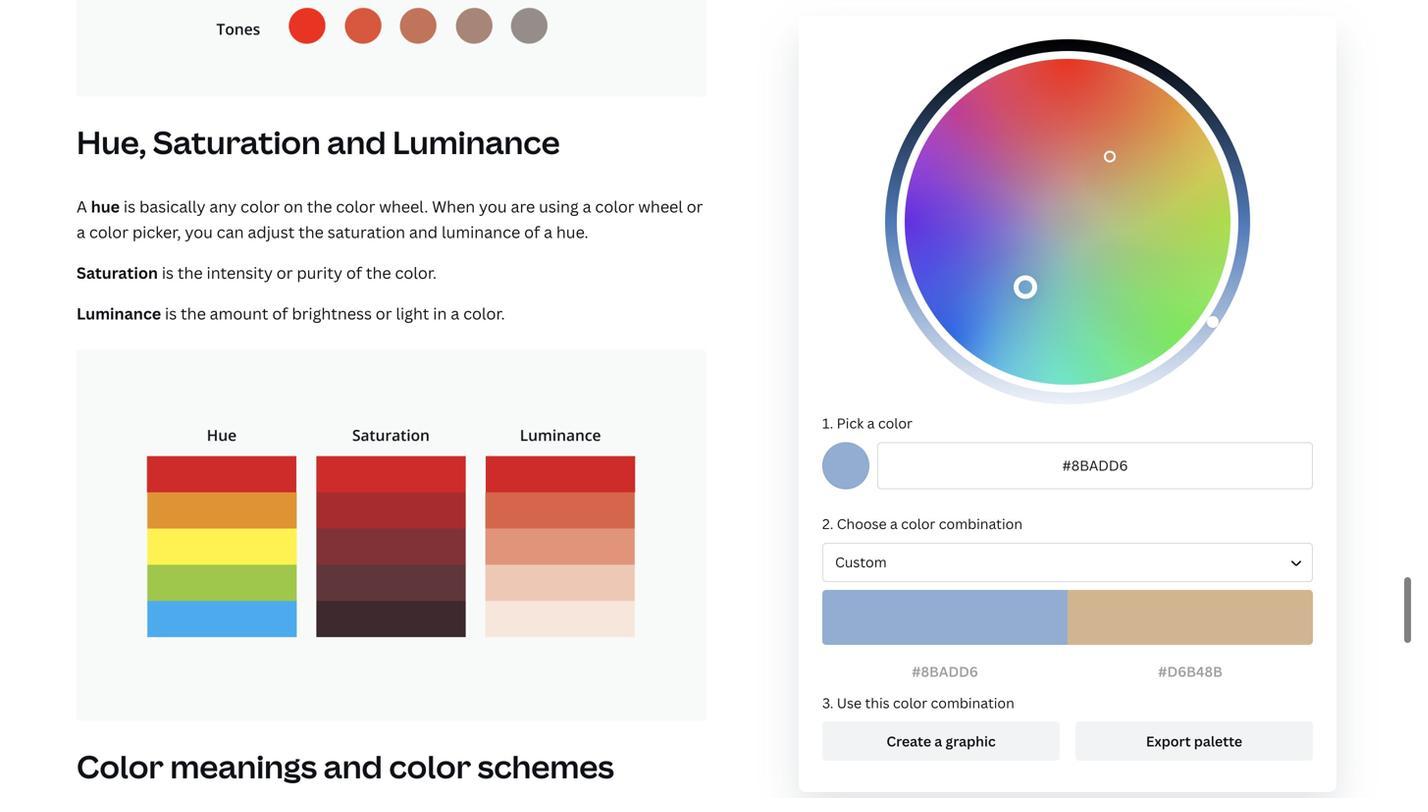 Task type: vqa. For each thing, say whether or not it's contained in the screenshot.
the right Luminance
yes



Task type: locate. For each thing, give the bounding box(es) containing it.
of inside is basically any color on the color wheel. when you are using a color wheel or a color picker, you can adjust the saturation and luminance of a hue.
[[524, 221, 540, 242]]

2 vertical spatial of
[[272, 303, 288, 324]]

is inside is basically any color on the color wheel. when you are using a color wheel or a color picker, you can adjust the saturation and luminance of a hue.
[[124, 196, 136, 217]]

color. right 'in'
[[463, 303, 505, 324]]

luminance up when
[[393, 121, 560, 164]]

a right 'in'
[[451, 303, 460, 324]]

2 horizontal spatial or
[[687, 196, 703, 217]]

and for color
[[324, 745, 383, 788]]

0 vertical spatial or
[[687, 196, 703, 217]]

1 vertical spatial luminance
[[77, 303, 161, 324]]

2 horizontal spatial of
[[524, 221, 540, 242]]

you left can
[[185, 221, 213, 242]]

is
[[124, 196, 136, 217], [162, 262, 174, 283], [165, 303, 177, 324]]

custom
[[835, 553, 887, 571]]

of
[[524, 221, 540, 242], [346, 262, 362, 283], [272, 303, 288, 324]]

0 vertical spatial and
[[327, 121, 386, 164]]

luminance down the picker, at the left of the page
[[77, 303, 161, 324]]

or left purity
[[277, 262, 293, 283]]

0 vertical spatial of
[[524, 221, 540, 242]]

the left amount
[[181, 303, 206, 324]]

saturation up any
[[153, 121, 321, 164]]

using
[[539, 196, 579, 217]]

slider
[[886, 39, 1251, 404]]

you up luminance
[[479, 196, 507, 217]]

is left amount
[[165, 303, 177, 324]]

1 horizontal spatial you
[[479, 196, 507, 217]]

None text field
[[878, 442, 1314, 489]]

1 vertical spatial is
[[162, 262, 174, 283]]

color
[[241, 196, 280, 217], [336, 196, 375, 217], [595, 196, 635, 217], [89, 221, 129, 242], [879, 414, 913, 432], [901, 514, 936, 533], [893, 693, 928, 712], [389, 745, 471, 788]]

0 horizontal spatial or
[[277, 262, 293, 283]]

schemes
[[478, 745, 614, 788]]

or
[[687, 196, 703, 217], [277, 262, 293, 283], [376, 303, 392, 324]]

color. up "light"
[[395, 262, 437, 283]]

when
[[432, 196, 475, 217]]

amount
[[210, 303, 269, 324]]

or inside is basically any color on the color wheel. when you are using a color wheel or a color picker, you can adjust the saturation and luminance of a hue.
[[687, 196, 703, 217]]

1 horizontal spatial luminance
[[393, 121, 560, 164]]

is right the hue
[[124, 196, 136, 217]]

combination
[[939, 514, 1023, 533], [931, 693, 1015, 712]]

or left "light"
[[376, 303, 392, 324]]

the left intensity
[[178, 262, 203, 283]]

is down the picker, at the left of the page
[[162, 262, 174, 283]]

of right purity
[[346, 262, 362, 283]]

0 vertical spatial luminance
[[393, 121, 560, 164]]

0 horizontal spatial you
[[185, 221, 213, 242]]

combination right this at right
[[931, 693, 1015, 712]]

2 vertical spatial is
[[165, 303, 177, 324]]

choose
[[837, 514, 887, 533]]

the down on
[[299, 221, 324, 242]]

1. pick a color
[[823, 414, 913, 432]]

and
[[327, 121, 386, 164], [409, 221, 438, 242], [324, 745, 383, 788]]

picker,
[[132, 221, 181, 242]]

the
[[307, 196, 332, 217], [299, 221, 324, 242], [178, 262, 203, 283], [366, 262, 391, 283], [181, 303, 206, 324]]

hue
[[91, 196, 120, 217]]

2 vertical spatial and
[[324, 745, 383, 788]]

a
[[583, 196, 592, 217], [77, 221, 85, 242], [544, 221, 553, 242], [451, 303, 460, 324], [867, 414, 875, 432], [890, 514, 898, 533]]

0 horizontal spatial of
[[272, 303, 288, 324]]

or right the wheel
[[687, 196, 703, 217]]

1 vertical spatial and
[[409, 221, 438, 242]]

saturation down the picker, at the left of the page
[[77, 262, 158, 283]]

saturation
[[328, 221, 406, 242]]

is for saturation
[[162, 262, 174, 283]]

1 vertical spatial combination
[[931, 693, 1015, 712]]

the right on
[[307, 196, 332, 217]]

2 vertical spatial or
[[376, 303, 392, 324]]

of down are
[[524, 221, 540, 242]]

combination up custom button
[[939, 514, 1023, 533]]

0 vertical spatial is
[[124, 196, 136, 217]]

saturation
[[153, 121, 321, 164], [77, 262, 158, 283]]

1 horizontal spatial of
[[346, 262, 362, 283]]

3. use this color combination
[[823, 693, 1015, 712]]

you
[[479, 196, 507, 217], [185, 221, 213, 242]]

of right amount
[[272, 303, 288, 324]]

wheel
[[639, 196, 683, 217]]

in
[[433, 303, 447, 324]]

this
[[865, 693, 890, 712]]

luminance
[[393, 121, 560, 164], [77, 303, 161, 324]]

2. choose a color combination
[[823, 514, 1023, 533]]

a left hue.
[[544, 221, 553, 242]]

1 horizontal spatial color.
[[463, 303, 505, 324]]

intensity
[[207, 262, 273, 283]]

color.
[[395, 262, 437, 283], [463, 303, 505, 324]]

0 vertical spatial color.
[[395, 262, 437, 283]]

are
[[511, 196, 535, 217]]

wheel.
[[379, 196, 428, 217]]

0 vertical spatial combination
[[939, 514, 1023, 533]]

combination for 2. choose a color combination
[[939, 514, 1023, 533]]



Task type: describe. For each thing, give the bounding box(es) containing it.
shade, tints, tones image
[[77, 0, 707, 97]]

1 vertical spatial or
[[277, 262, 293, 283]]

luminance
[[442, 221, 521, 242]]

1 vertical spatial color.
[[463, 303, 505, 324]]

3.
[[823, 693, 834, 712]]

is for luminance
[[165, 303, 177, 324]]

any
[[209, 196, 237, 217]]

can
[[217, 221, 244, 242]]

a hue
[[77, 196, 120, 217]]

a
[[77, 196, 87, 217]]

1 vertical spatial of
[[346, 262, 362, 283]]

use
[[837, 693, 862, 712]]

is basically any color on the color wheel. when you are using a color wheel or a color picker, you can adjust the saturation and luminance of a hue.
[[77, 196, 703, 242]]

a down a
[[77, 221, 85, 242]]

a right the using
[[583, 196, 592, 217]]

a right the pick
[[867, 414, 875, 432]]

1.
[[823, 414, 834, 432]]

pick
[[837, 414, 864, 432]]

a right choose
[[890, 514, 898, 533]]

color meanings and color schemes
[[77, 745, 614, 788]]

basically
[[139, 196, 206, 217]]

on
[[284, 196, 303, 217]]

and inside is basically any color on the color wheel. when you are using a color wheel or a color picker, you can adjust the saturation and luminance of a hue.
[[409, 221, 438, 242]]

luminance is the amount of brightness or light in a color.
[[77, 303, 505, 324]]

hue, saturation and luminance
[[77, 121, 560, 164]]

adjust
[[248, 221, 295, 242]]

and for luminance
[[327, 121, 386, 164]]

1 vertical spatial saturation
[[77, 262, 158, 283]]

combination for 3. use this color combination
[[931, 693, 1015, 712]]

hue.
[[557, 221, 589, 242]]

0 horizontal spatial color.
[[395, 262, 437, 283]]

hue,
[[77, 121, 146, 164]]

purity
[[297, 262, 343, 283]]

hue, saturation and luminance image
[[77, 350, 707, 721]]

saturation is the intensity or purity of the color.
[[77, 262, 437, 283]]

0 vertical spatial saturation
[[153, 121, 321, 164]]

0 vertical spatial you
[[479, 196, 507, 217]]

light
[[396, 303, 429, 324]]

1 horizontal spatial or
[[376, 303, 392, 324]]

brightness
[[292, 303, 372, 324]]

2.
[[823, 514, 834, 533]]

the down saturation
[[366, 262, 391, 283]]

meanings
[[170, 745, 317, 788]]

0 horizontal spatial luminance
[[77, 303, 161, 324]]

color
[[77, 745, 164, 788]]

custom button
[[823, 543, 1314, 582]]

1 vertical spatial you
[[185, 221, 213, 242]]



